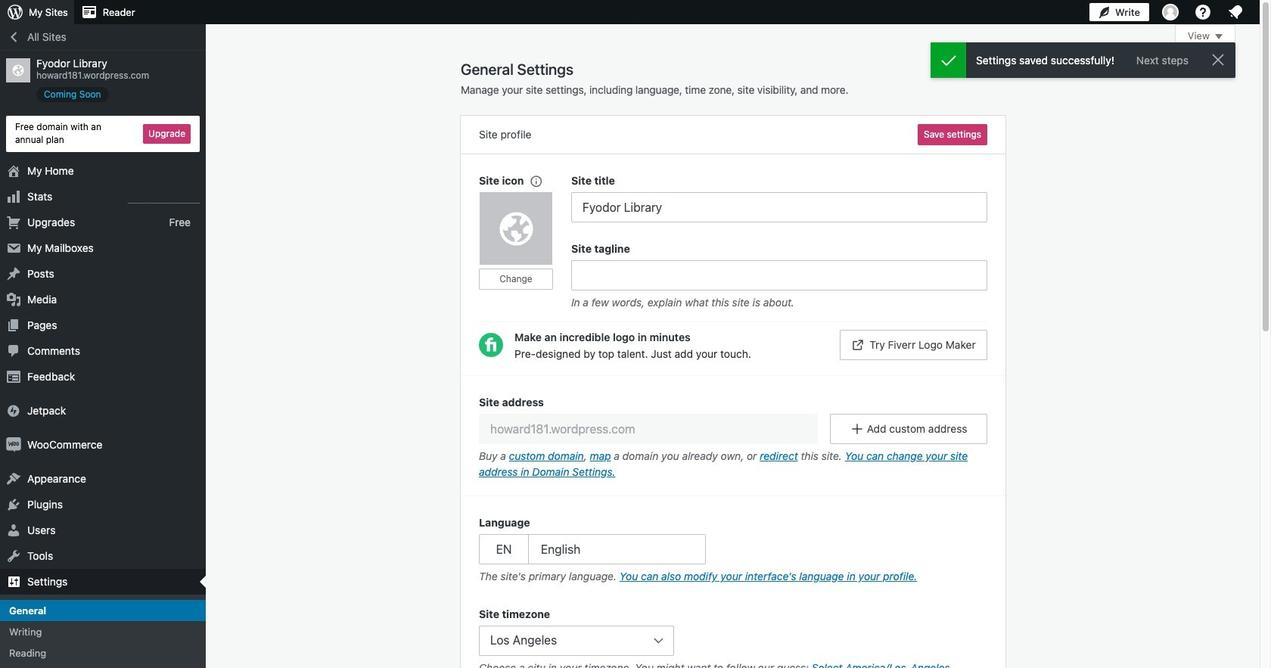 Task type: describe. For each thing, give the bounding box(es) containing it.
notice status
[[931, 42, 1236, 78]]

dismiss image
[[1209, 51, 1227, 69]]

fiverr small logo image
[[479, 333, 503, 357]]

2 img image from the top
[[6, 437, 21, 452]]

1 img image from the top
[[6, 403, 21, 418]]



Task type: locate. For each thing, give the bounding box(es) containing it.
group
[[479, 173, 571, 314], [571, 173, 988, 222], [571, 241, 988, 314], [461, 375, 1006, 496], [479, 515, 988, 588], [479, 606, 988, 668]]

img image
[[6, 403, 21, 418], [6, 437, 21, 452]]

1 vertical spatial img image
[[6, 437, 21, 452]]

my profile image
[[1162, 4, 1179, 20]]

0 vertical spatial img image
[[6, 403, 21, 418]]

more information image
[[529, 174, 542, 187]]

main content
[[461, 24, 1236, 668]]

closed image
[[1215, 34, 1223, 39]]

help image
[[1194, 3, 1212, 21]]

highest hourly views 0 image
[[128, 193, 200, 203]]

manage your notifications image
[[1227, 3, 1245, 21]]

None text field
[[571, 192, 988, 222], [571, 260, 988, 291], [479, 414, 818, 444], [571, 192, 988, 222], [571, 260, 988, 291], [479, 414, 818, 444]]



